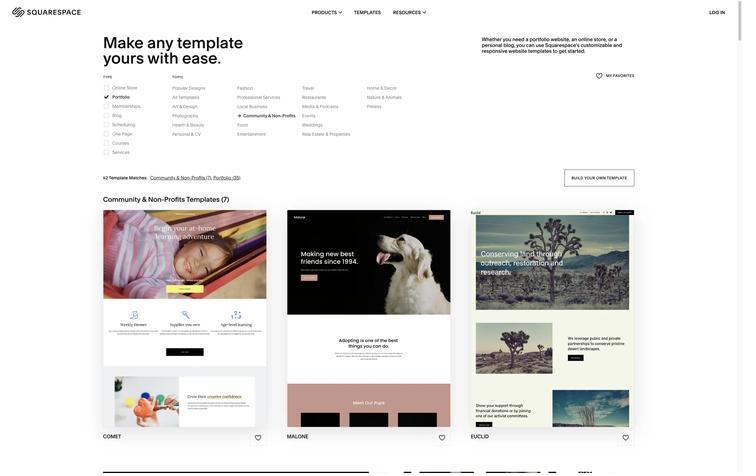 Task type: locate. For each thing, give the bounding box(es) containing it.
1 horizontal spatial a
[[614, 36, 617, 42]]

memberships
[[112, 104, 140, 109]]

comet element
[[103, 210, 266, 428]]

0 horizontal spatial malone
[[287, 434, 308, 440]]

comet image
[[103, 210, 266, 428]]

estate
[[312, 132, 325, 137]]

community & non-profits (7) , portfolio (35)
[[150, 175, 241, 181]]

& down matches
[[142, 196, 147, 204]]

0 vertical spatial non-
[[272, 113, 282, 119]]

1 horizontal spatial profits
[[192, 175, 205, 181]]

& down local business link
[[268, 113, 271, 119]]

1 horizontal spatial community
[[150, 175, 175, 181]]

real estate & properties link
[[302, 132, 356, 137]]

online
[[112, 85, 126, 91]]

log             in
[[710, 9, 725, 15]]

1 horizontal spatial services
[[263, 95, 280, 100]]

add comet to your favorites list image
[[255, 435, 262, 442]]

start
[[152, 307, 171, 314], [334, 307, 352, 314], [520, 307, 538, 314]]

store
[[127, 85, 137, 91]]

2 a from the left
[[614, 36, 617, 42]]

& for art & design
[[179, 104, 182, 109]]

0 horizontal spatial you
[[503, 36, 511, 42]]

& for community & non-profits (7) , portfolio (35)
[[176, 175, 179, 181]]

my
[[606, 74, 612, 78]]

&
[[381, 85, 383, 91], [382, 95, 385, 100], [179, 104, 182, 109], [316, 104, 319, 109], [268, 113, 271, 119], [187, 122, 189, 128], [191, 132, 194, 137], [326, 132, 328, 137], [176, 175, 179, 181], [142, 196, 147, 204]]

1 vertical spatial templates
[[178, 95, 199, 100]]

with inside "button"
[[540, 307, 555, 314]]

2 vertical spatial euclid
[[471, 434, 489, 440]]

0 vertical spatial comet
[[189, 307, 211, 314]]

(35)
[[233, 175, 241, 181]]

& right media
[[316, 104, 319, 109]]

portfolio right ,
[[213, 175, 231, 181]]

fashion
[[237, 85, 253, 91]]

1 vertical spatial euclid
[[556, 319, 578, 326]]

0 horizontal spatial start
[[152, 307, 171, 314]]

all
[[172, 95, 177, 100]]

0 vertical spatial community
[[243, 113, 267, 119]]

portfolio down online
[[112, 94, 130, 100]]

need
[[513, 36, 525, 42]]

website,
[[551, 36, 570, 42]]

services up business
[[263, 95, 280, 100]]

0 vertical spatial templates
[[354, 9, 381, 15]]

2 horizontal spatial community
[[243, 113, 267, 119]]

preview down the start with comet
[[160, 319, 186, 326]]

2 start from the left
[[334, 307, 352, 314]]

profits
[[282, 113, 295, 119], [192, 175, 205, 181], [164, 196, 185, 204]]

2 vertical spatial profits
[[164, 196, 185, 204]]

travel
[[302, 85, 314, 91]]

0 horizontal spatial profits
[[164, 196, 185, 204]]

local
[[237, 104, 248, 109]]

2 vertical spatial community
[[103, 196, 141, 204]]

photography link
[[172, 113, 205, 119]]

or
[[608, 36, 613, 42]]

community up community & non-profits templates ( 7 ) at the top left of the page
[[150, 175, 175, 181]]

comet
[[189, 307, 211, 314], [188, 319, 210, 326], [103, 434, 121, 440]]

professional services link
[[237, 95, 286, 100]]

1 vertical spatial non-
[[181, 175, 192, 181]]

0 horizontal spatial a
[[526, 36, 529, 42]]

community down 42 template matches in the left of the page
[[103, 196, 141, 204]]

0 horizontal spatial template
[[177, 33, 243, 52]]

get
[[559, 48, 567, 54]]

0 vertical spatial profits
[[282, 113, 295, 119]]

with inside "button"
[[172, 307, 188, 314]]

preview for preview euclid
[[527, 319, 554, 326]]

you left need
[[503, 36, 511, 42]]

1 vertical spatial profits
[[192, 175, 205, 181]]

community down local business link
[[243, 113, 267, 119]]

1 start from the left
[[152, 307, 171, 314]]

squarespace's
[[545, 42, 580, 48]]

start inside the start with malone button
[[334, 307, 352, 314]]

1 vertical spatial template
[[607, 176, 627, 180]]

2 vertical spatial comet
[[103, 434, 121, 440]]

professional services
[[237, 95, 280, 100]]

personal & cv link
[[172, 132, 207, 137]]

42 template matches
[[103, 175, 147, 181]]

own
[[596, 176, 606, 180]]

3 start from the left
[[520, 307, 538, 314]]

0 vertical spatial template
[[177, 33, 243, 52]]

profits down community & non-profits (7) link
[[164, 196, 185, 204]]

services down courses
[[112, 150, 130, 155]]

euclid image
[[471, 210, 634, 428]]

profits left (7)
[[192, 175, 205, 181]]

0 vertical spatial malone
[[371, 307, 397, 314]]

& up community & non-profits templates ( 7 ) at the top left of the page
[[176, 175, 179, 181]]

add euclid to your favorites list image
[[623, 435, 629, 442]]

media & podcasts link
[[302, 104, 345, 109]]

blog
[[112, 113, 122, 118]]

health & beauty
[[172, 122, 204, 128]]

art & design link
[[172, 104, 204, 109]]

& left cv
[[191, 132, 194, 137]]

1 vertical spatial community
[[150, 175, 175, 181]]

preview of building your own template image
[[369, 473, 634, 474]]

1 preview from the left
[[160, 319, 186, 326]]

euclid
[[557, 307, 579, 314], [556, 319, 578, 326], [471, 434, 489, 440]]

decor
[[384, 85, 397, 91]]

template
[[109, 175, 128, 181]]

0 horizontal spatial community
[[103, 196, 141, 204]]

food
[[237, 122, 248, 128]]

2 preview from the left
[[527, 319, 554, 326]]

health
[[172, 122, 185, 128]]

portfolio
[[530, 36, 550, 42]]

start with euclid
[[520, 307, 579, 314]]

non- for community & non-profits (7) , portfolio (35)
[[181, 175, 192, 181]]

local business link
[[237, 104, 273, 109]]

1 horizontal spatial template
[[607, 176, 627, 180]]

community & non-profits link
[[237, 113, 295, 119]]

photography
[[172, 113, 198, 119]]

1 horizontal spatial malone
[[371, 307, 397, 314]]

to
[[553, 48, 558, 54]]

make any template yours with ease.
[[103, 33, 247, 68]]

templates
[[354, 9, 381, 15], [178, 95, 199, 100], [186, 196, 220, 204]]

a right or at the top right of page
[[614, 36, 617, 42]]

42
[[103, 175, 108, 181]]

services
[[263, 95, 280, 100], [112, 150, 130, 155]]

template inside button
[[607, 176, 627, 180]]

preview comet link
[[160, 314, 210, 331]]

template inside make any template yours with ease.
[[177, 33, 243, 52]]

& right home
[[381, 85, 383, 91]]

start inside start with comet "button"
[[152, 307, 171, 314]]

0 horizontal spatial non-
[[148, 196, 164, 204]]

& for nature & animals
[[382, 95, 385, 100]]

can
[[526, 42, 535, 48]]

with for start with malone
[[354, 307, 369, 314]]

1 horizontal spatial preview
[[527, 319, 554, 326]]

1 horizontal spatial non-
[[181, 175, 192, 181]]

1 vertical spatial comet
[[188, 319, 210, 326]]

products
[[312, 9, 337, 15]]

with inside button
[[354, 307, 369, 314]]

0 horizontal spatial preview
[[160, 319, 186, 326]]

2 horizontal spatial profits
[[282, 113, 295, 119]]

& right health
[[187, 122, 189, 128]]

community & non-profits
[[243, 113, 295, 119]]

one page
[[112, 131, 132, 137]]

started.
[[568, 48, 586, 54]]

& right art
[[179, 104, 182, 109]]

customizable
[[581, 42, 612, 48]]

log             in link
[[710, 9, 725, 15]]

properties
[[329, 132, 350, 137]]

my favorites link
[[596, 72, 634, 80]]

fitness
[[367, 104, 381, 109]]

preview comet
[[160, 319, 210, 326]]

a right need
[[526, 36, 529, 42]]

template
[[177, 33, 243, 52], [607, 176, 627, 180]]

1 vertical spatial malone
[[287, 434, 308, 440]]

non- for community & non-profits templates ( 7 )
[[148, 196, 164, 204]]

website
[[509, 48, 527, 54]]

profits left events
[[282, 113, 295, 119]]

& right nature
[[382, 95, 385, 100]]

start for start with malone
[[334, 307, 352, 314]]

topic
[[172, 75, 184, 79]]

you left can
[[516, 42, 525, 48]]

media
[[302, 104, 315, 109]]

start inside start with euclid "button"
[[520, 307, 538, 314]]

1 horizontal spatial start
[[334, 307, 352, 314]]

malone
[[371, 307, 397, 314], [287, 434, 308, 440]]

1 vertical spatial services
[[112, 150, 130, 155]]

malone image
[[287, 210, 450, 428]]

malone inside button
[[371, 307, 397, 314]]

0 vertical spatial euclid
[[557, 307, 579, 314]]

2 horizontal spatial non-
[[272, 113, 282, 119]]

2 horizontal spatial start
[[520, 307, 538, 314]]

0 horizontal spatial portfolio
[[112, 94, 130, 100]]

one
[[112, 131, 121, 137]]

fitness link
[[367, 104, 388, 109]]

templates link
[[354, 0, 381, 25]]

& for personal & cv
[[191, 132, 194, 137]]

preview down start with euclid
[[527, 319, 554, 326]]

1 horizontal spatial portfolio
[[213, 175, 231, 181]]

2 vertical spatial non-
[[148, 196, 164, 204]]

nature
[[367, 95, 381, 100]]

art & design
[[172, 104, 197, 109]]



Task type: describe. For each thing, give the bounding box(es) containing it.
euclid inside "button"
[[557, 307, 579, 314]]

personal
[[482, 42, 502, 48]]

community for community & non-profits (7) , portfolio (35)
[[150, 175, 175, 181]]

popular designs
[[172, 85, 205, 91]]

7
[[224, 196, 227, 204]]

media & podcasts
[[302, 104, 338, 109]]

start with malone button
[[334, 302, 404, 319]]

page
[[122, 131, 132, 137]]

community for community & non-profits templates ( 7 )
[[103, 196, 141, 204]]

& for community & non-profits templates ( 7 )
[[142, 196, 147, 204]]

0 horizontal spatial services
[[112, 150, 130, 155]]

restaurants
[[302, 95, 326, 100]]

start with malone
[[334, 307, 397, 314]]

profits for community & non-profits
[[282, 113, 295, 119]]

courses
[[112, 141, 129, 146]]

with for start with euclid
[[540, 307, 555, 314]]

events
[[302, 113, 316, 119]]

profits for community & non-profits templates ( 7 )
[[164, 196, 185, 204]]

cv
[[195, 132, 201, 137]]

1 vertical spatial portfolio
[[213, 175, 231, 181]]

make
[[103, 33, 144, 52]]

whether
[[482, 36, 502, 42]]

1 horizontal spatial you
[[516, 42, 525, 48]]

real
[[302, 132, 311, 137]]

real estate & properties
[[302, 132, 350, 137]]

1 a from the left
[[526, 36, 529, 42]]

start with comet
[[152, 307, 211, 314]]

with inside make any template yours with ease.
[[147, 49, 179, 68]]

& for health & beauty
[[187, 122, 189, 128]]

2 vertical spatial templates
[[186, 196, 220, 204]]

profits for community & non-profits (7) , portfolio (35)
[[192, 175, 205, 181]]

an
[[572, 36, 577, 42]]

start with euclid button
[[520, 302, 586, 319]]

responsive
[[482, 48, 508, 54]]

preview for preview comet
[[160, 319, 186, 326]]

favorites
[[613, 74, 634, 78]]

personal
[[172, 132, 190, 137]]

online store
[[112, 85, 137, 91]]

templates
[[528, 48, 552, 54]]

whether you need a portfolio website, an online store, or a personal blog, you can use squarespace's customizable and responsive website templates to get started.
[[482, 36, 622, 54]]

matches
[[129, 175, 147, 181]]

food link
[[237, 122, 254, 128]]

home & decor
[[367, 85, 397, 91]]

community & non-profits templates ( 7 )
[[103, 196, 229, 204]]

entertainment link
[[237, 132, 272, 137]]

start for start with euclid
[[520, 307, 538, 314]]

popular
[[172, 85, 188, 91]]

events link
[[302, 113, 322, 119]]

fashion link
[[237, 85, 259, 91]]

designs
[[189, 85, 205, 91]]

nature & animals
[[367, 95, 402, 100]]

community for community & non-profits
[[243, 113, 267, 119]]

entertainment
[[237, 132, 266, 137]]

resources
[[393, 9, 421, 15]]

(
[[221, 196, 224, 204]]

popular designs link
[[172, 85, 211, 91]]

health & beauty link
[[172, 122, 211, 128]]

in
[[720, 9, 725, 15]]

ease.
[[182, 49, 221, 68]]

weddings link
[[302, 122, 329, 128]]

blog,
[[504, 42, 515, 48]]

products button
[[312, 0, 342, 25]]

non- for community & non-profits
[[272, 113, 282, 119]]

design
[[183, 104, 197, 109]]

,
[[211, 175, 212, 181]]

build
[[572, 176, 584, 180]]

type
[[103, 75, 112, 79]]

& for home & decor
[[381, 85, 383, 91]]

local business
[[237, 104, 267, 109]]

& for media & podcasts
[[316, 104, 319, 109]]

euclid element
[[471, 210, 634, 428]]

0 vertical spatial services
[[263, 95, 280, 100]]

beauty
[[190, 122, 204, 128]]

start for start with comet
[[152, 307, 171, 314]]

podcasts
[[320, 104, 338, 109]]

weddings
[[302, 122, 323, 128]]

squarespace logo link
[[12, 7, 155, 17]]

build your own template
[[572, 176, 627, 180]]

animals
[[386, 95, 402, 100]]

& right estate
[[326, 132, 328, 137]]

scheduling
[[112, 122, 135, 128]]

home & decor link
[[367, 85, 403, 91]]

log
[[710, 9, 719, 15]]

malone element
[[287, 210, 450, 428]]

professional
[[237, 95, 262, 100]]

squarespace logo image
[[12, 7, 81, 17]]

any
[[147, 33, 173, 52]]

0 vertical spatial portfolio
[[112, 94, 130, 100]]

use
[[536, 42, 544, 48]]

with for start with comet
[[172, 307, 188, 314]]

)
[[227, 196, 229, 204]]

nature & animals link
[[367, 95, 408, 100]]

& for community & non-profits
[[268, 113, 271, 119]]

online
[[578, 36, 593, 42]]

restaurants link
[[302, 95, 332, 100]]

comet inside "button"
[[189, 307, 211, 314]]

add malone to your favorites list image
[[439, 435, 445, 442]]

store,
[[594, 36, 607, 42]]



Task type: vqa. For each thing, say whether or not it's contained in the screenshot.
Art & Design
yes



